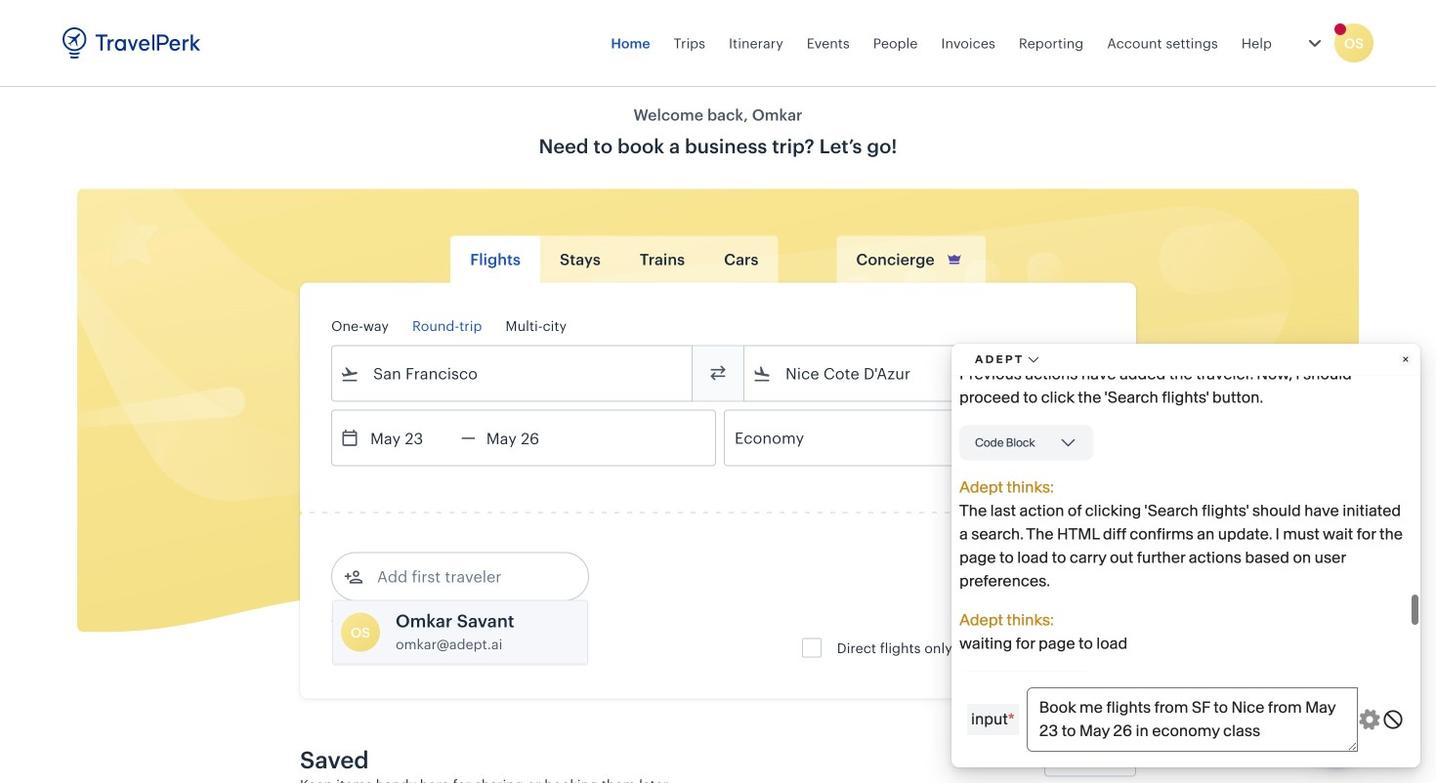 Task type: describe. For each thing, give the bounding box(es) containing it.
To search field
[[772, 358, 1079, 390]]

Return text field
[[476, 411, 577, 466]]



Task type: locate. For each thing, give the bounding box(es) containing it.
From search field
[[360, 358, 667, 390]]

Add first traveler search field
[[364, 562, 567, 593]]

Depart text field
[[360, 411, 461, 466]]



